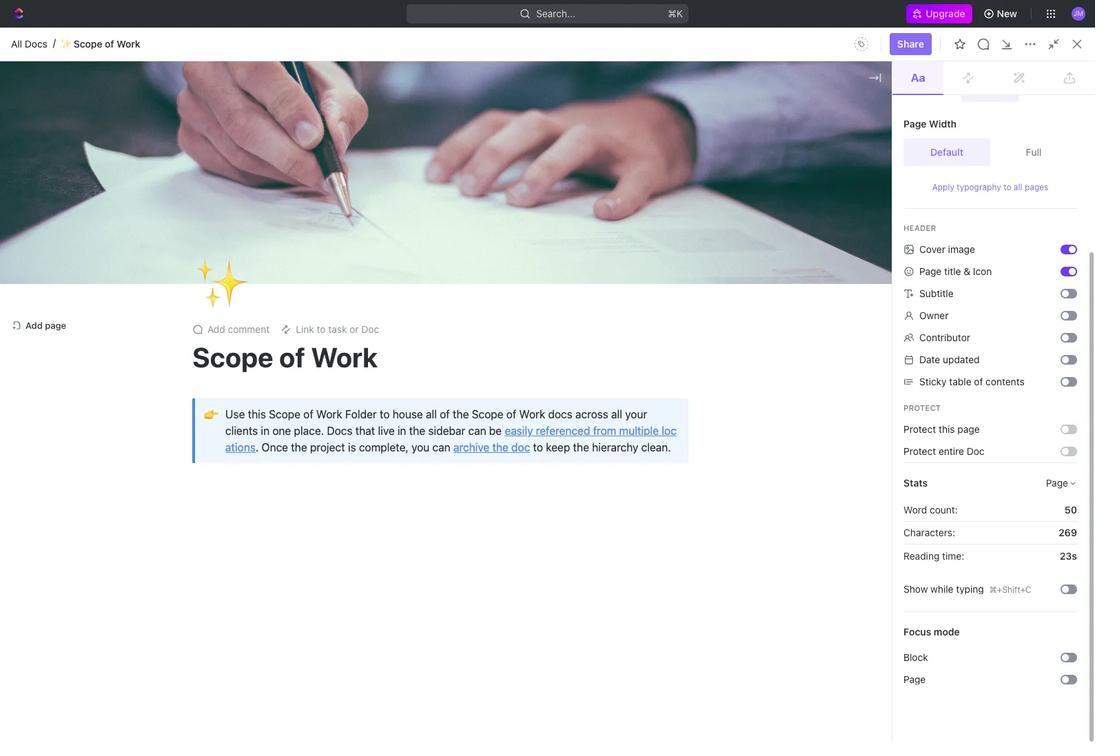 Task type: vqa. For each thing, say whether or not it's contained in the screenshot.
the top "you"
yes



Task type: describe. For each thing, give the bounding box(es) containing it.
count:
[[930, 504, 958, 516]]

minutes for client 1 project
[[295, 391, 331, 403]]

4 - from the top
[[625, 466, 630, 477]]

in right live
[[398, 425, 406, 437]]

spaces
[[11, 193, 40, 203]]

.
[[256, 441, 259, 454]]

focus
[[904, 626, 932, 638]]

contributor
[[920, 332, 971, 343]]

scope of work inside button
[[255, 366, 322, 378]]

date updated inside button
[[785, 269, 838, 280]]

clean.
[[641, 441, 671, 454]]

all up 'sidebar'
[[426, 408, 437, 421]]

- for client 2 project
[[625, 416, 630, 428]]

0 vertical spatial 5
[[334, 292, 340, 304]]

loc
[[662, 425, 677, 437]]

date viewed
[[896, 269, 943, 280]]

1 horizontal spatial doc
[[967, 445, 985, 457]]

hierarchy
[[592, 441, 639, 454]]

scope up one
[[269, 408, 301, 421]]

resource management button
[[240, 335, 471, 360]]

11 row from the top
[[223, 509, 1095, 534]]

👋 for scope of work
[[818, 185, 829, 195]]

24
[[896, 317, 907, 328]]

27 mins ago
[[896, 292, 949, 304]]

link
[[296, 324, 314, 335]]

entire
[[939, 445, 964, 457]]

add comment
[[208, 324, 270, 335]]

docs
[[548, 408, 573, 421]]

page button
[[1046, 477, 1078, 489]]

my
[[267, 243, 280, 254]]

favorites inside button
[[11, 170, 47, 180]]

of inside button
[[286, 366, 296, 378]]

0 vertical spatial 👥
[[818, 141, 829, 151]]

change cover button
[[614, 257, 694, 279]]

welcome! for resource
[[259, 184, 303, 196]]

1 for project
[[530, 391, 534, 403]]

do
[[402, 32, 414, 43]]

reposition button
[[549, 257, 614, 279]]

work inside cell
[[544, 466, 567, 477]]

contents
[[986, 376, 1025, 387]]

scope down recent
[[259, 140, 287, 152]]

clients
[[225, 425, 258, 437]]

date viewed button
[[887, 264, 964, 285]]

use
[[225, 408, 245, 421]]

private button
[[360, 236, 399, 263]]

complete,
[[359, 441, 409, 454]]

new button
[[978, 3, 1026, 25]]

subtitle
[[920, 287, 954, 299]]

shared
[[319, 243, 351, 254]]

doc inside button
[[1064, 59, 1082, 70]]

word count:
[[904, 504, 958, 516]]

row containing name
[[223, 263, 1095, 286]]

link to task or doc button
[[275, 320, 385, 339]]

0 vertical spatial favorites
[[529, 115, 577, 128]]

to right typography
[[1004, 182, 1012, 192]]

docs inside 'use this scope of work folder to house all of the scope of work docs across all your clients in one place. docs that live in the sidebar can be'
[[327, 425, 353, 437]]

now
[[917, 366, 935, 378]]

change cover
[[622, 262, 685, 273]]

characters:
[[904, 527, 956, 538]]

multiple
[[619, 425, 659, 437]]

my docs button
[[263, 236, 310, 263]]

table containing project notes
[[223, 263, 1095, 583]]

table
[[950, 376, 972, 387]]

6
[[896, 342, 902, 353]]

upgrade link
[[907, 4, 972, 23]]

agency management inside "link"
[[33, 332, 127, 343]]

share
[[898, 38, 924, 50]]

notes inside project notes link
[[582, 140, 609, 152]]

projects inside row
[[501, 292, 538, 304]]

use this scope of work folder to house all of the scope of work docs across all your clients in one place. docs that live in the sidebar can be
[[225, 408, 650, 437]]

Search by name... text field
[[860, 236, 1034, 257]]

client 1 project
[[501, 391, 568, 403]]

doc inside dropdown button
[[361, 324, 379, 335]]

scope up be
[[472, 408, 504, 421]]

stats
[[904, 477, 928, 489]]

all docs
[[11, 38, 47, 49]]

row containing client 1 scope of work docs
[[223, 458, 1095, 486]]

cover
[[920, 243, 946, 255]]

archived button
[[522, 236, 569, 263]]

tags
[[625, 269, 644, 280]]

scope inside button
[[255, 366, 284, 378]]

easily referenced from multiple loc ations link
[[225, 425, 677, 454]]

the down place.
[[291, 441, 307, 454]]

👋 for resource management
[[240, 185, 251, 195]]

row containing scope of work
[[223, 360, 1095, 385]]

can inside 'use this scope of work folder to house all of the scope of work docs across all your clients in one place. docs that live in the sidebar can be'
[[468, 425, 486, 437]]

from
[[593, 425, 617, 437]]

meeting for client 1 project
[[255, 391, 292, 403]]

scope down project
[[291, 466, 320, 477]]

welcome! • in agency management for scope of work
[[837, 184, 996, 196]]

agency up shared
[[323, 184, 357, 196]]

1 vertical spatial 2
[[291, 441, 297, 453]]

1 for scope
[[284, 466, 289, 477]]

cover
[[660, 262, 685, 273]]

just
[[896, 366, 914, 378]]

1 horizontal spatial this
[[677, 32, 694, 43]]

page title & icon
[[920, 265, 992, 277]]

1 vertical spatial resource management
[[259, 162, 362, 174]]

50
[[1065, 504, 1078, 516]]

updated inside button
[[806, 269, 838, 280]]

page width
[[904, 118, 957, 130]]

search docs button
[[942, 54, 1027, 76]]

- for client 1 project
[[625, 391, 630, 403]]

10 row from the top
[[223, 484, 1095, 509]]

scope of work inside cell
[[501, 466, 567, 477]]

task
[[328, 324, 347, 335]]

page up 50
[[1046, 477, 1069, 489]]

the right 'keep'
[[573, 441, 589, 454]]

sidebar navigation
[[0, 48, 206, 743]]

team
[[33, 238, 57, 250]]

0 vertical spatial you
[[417, 32, 433, 43]]

date for the date updated button on the right
[[785, 269, 803, 280]]

add for add comment
[[208, 324, 225, 335]]

page left width
[[904, 118, 927, 130]]

1 horizontal spatial project notes
[[548, 140, 609, 152]]

projects link
[[41, 256, 154, 279]]

add page
[[26, 320, 66, 331]]

location
[[487, 269, 521, 280]]

12 row from the top
[[223, 534, 1095, 558]]

header
[[904, 223, 936, 232]]

see all button
[[452, 113, 489, 130]]

keep
[[546, 441, 570, 454]]

notes inside row
[[290, 292, 317, 304]]

docs down complete,
[[360, 466, 384, 477]]

client 1 scope of work docs
[[255, 466, 384, 477]]

jm
[[1074, 9, 1084, 17]]

✨ down created
[[818, 163, 829, 173]]

scope down created by me
[[837, 162, 866, 174]]

jm button
[[1068, 3, 1090, 25]]

docs link
[[6, 83, 193, 105]]

name
[[241, 269, 264, 280]]

see
[[457, 116, 472, 126]]

• for management
[[306, 184, 310, 195]]

to inside 'use this scope of work folder to house all of the scope of work docs across all your clients in one place. docs that live in the sidebar can be'
[[380, 408, 390, 421]]

sticky table of contents
[[920, 376, 1025, 387]]

0 vertical spatial resource
[[837, 140, 879, 152]]

- for agency management
[[625, 441, 630, 453]]

search docs
[[961, 59, 1019, 70]]

ago for 24 mins ago
[[933, 317, 950, 328]]

resource inside button
[[255, 342, 298, 353]]

✨ up add comment
[[195, 251, 250, 315]]

in left apply
[[891, 184, 899, 196]]

want
[[436, 32, 458, 43]]

sidebar
[[428, 425, 465, 437]]

scope down add comment
[[192, 341, 274, 373]]

team space link
[[33, 233, 190, 255]]

mins for 24
[[910, 317, 931, 328]]

⌘k
[[668, 8, 683, 19]]

in up shared
[[313, 184, 321, 196]]



Task type: locate. For each thing, give the bounding box(es) containing it.
1 up client 2 project
[[530, 391, 534, 403]]

1 horizontal spatial favorites
[[529, 115, 577, 128]]

1 vertical spatial resource
[[259, 162, 301, 174]]

you down 'use this scope of work folder to house all of the scope of work docs across all your clients in one place. docs that live in the sidebar can be'
[[412, 441, 430, 454]]

0 vertical spatial client
[[501, 391, 527, 403]]

0 vertical spatial project notes
[[548, 140, 609, 152]]

1 minutes from the top
[[295, 391, 331, 403]]

minutes
[[295, 391, 331, 403], [295, 416, 331, 428]]

2 vertical spatial 5
[[348, 416, 354, 428]]

1 down 'once'
[[284, 466, 289, 477]]

welcome! • in agency management up "header"
[[837, 184, 996, 196]]

docs left ✨ scope of work in the top of the page
[[25, 38, 47, 49]]

ago for 6 mins ago
[[928, 342, 944, 353]]

2 meeting from the top
[[255, 416, 292, 428]]

client for client 2 project
[[501, 416, 527, 428]]

client for client 1 scope of work docs
[[255, 466, 282, 477]]

width
[[929, 118, 957, 130]]

2 👋 from the left
[[818, 185, 829, 195]]

scope
[[74, 38, 102, 49], [259, 140, 287, 152], [837, 162, 866, 174], [192, 341, 274, 373], [255, 366, 284, 378], [269, 408, 301, 421], [472, 408, 504, 421], [291, 466, 320, 477], [501, 466, 529, 477]]

scope down the comment
[[255, 366, 284, 378]]

1 meeting from the top
[[255, 391, 292, 403]]

protect this page
[[904, 423, 980, 435]]

0 vertical spatial 2
[[530, 416, 535, 428]]

0 vertical spatial protect
[[904, 403, 941, 412]]

the down be
[[492, 441, 509, 454]]

0 vertical spatial new
[[997, 8, 1018, 19]]

this for protect this page
[[939, 423, 955, 435]]

all left your
[[611, 408, 622, 421]]

to right link
[[317, 324, 326, 335]]

meeting minutes up 'once'
[[255, 416, 331, 428]]

welcome! for scope
[[837, 184, 881, 196]]

23s
[[1060, 550, 1078, 562]]

1 row from the top
[[223, 263, 1095, 286]]

date inside button
[[785, 269, 803, 280]]

updated
[[806, 269, 838, 280], [943, 354, 980, 365]]

agency up "header"
[[901, 184, 935, 196]]

1 horizontal spatial date updated
[[920, 354, 980, 365]]

7 row from the top
[[223, 408, 1095, 436]]

this for use this scope of work folder to house all of the scope of work docs across all your clients in one place. docs that live in the sidebar can be
[[248, 408, 266, 421]]

all left pages
[[1014, 182, 1023, 192]]

1 horizontal spatial new
[[1041, 59, 1061, 70]]

2 horizontal spatial 2
[[530, 416, 535, 428]]

2 meeting minutes from the top
[[255, 416, 331, 428]]

word
[[904, 504, 927, 516]]

0 horizontal spatial all
[[11, 38, 22, 49]]

image
[[948, 243, 975, 255]]

0 horizontal spatial updated
[[806, 269, 838, 280]]

2 vertical spatial ago
[[928, 342, 944, 353]]

0 vertical spatial can
[[468, 425, 486, 437]]

of
[[105, 38, 114, 49], [290, 140, 299, 152], [868, 162, 877, 174], [279, 341, 305, 373], [286, 366, 296, 378], [974, 376, 983, 387], [303, 408, 314, 421], [440, 408, 450, 421], [506, 408, 517, 421], [322, 466, 332, 477], [532, 466, 541, 477]]

1 vertical spatial updated
[[943, 354, 980, 365]]

2 - from the top
[[625, 416, 630, 428]]

1 vertical spatial favorites
[[11, 170, 47, 180]]

agency management down the referenced
[[501, 441, 595, 453]]

✨ scope of work
[[61, 38, 140, 49]]

projects down location
[[501, 292, 538, 304]]

page down block
[[904, 674, 926, 685]]

add for add page
[[26, 320, 43, 331]]

5 up the folder
[[348, 391, 354, 403]]

search
[[961, 59, 993, 70]]

resource
[[837, 140, 879, 152], [259, 162, 301, 174], [255, 342, 298, 353]]

scope down doc
[[501, 466, 529, 477]]

5 for client 1 project
[[348, 391, 354, 403]]

change cover button
[[614, 257, 694, 279]]

👥 down recent
[[240, 163, 251, 173]]

1 vertical spatial meeting
[[255, 416, 292, 428]]

easily referenced from multiple loc ations
[[225, 425, 677, 454]]

row containing wiki
[[223, 433, 1095, 461]]

0 horizontal spatial page
[[45, 320, 66, 331]]

1 horizontal spatial •
[[884, 184, 888, 195]]

welcome! button
[[240, 311, 471, 335]]

2 vertical spatial doc
[[967, 445, 985, 457]]

client up doc
[[501, 416, 527, 428]]

2 vertical spatial 2
[[400, 466, 406, 477]]

ago for 27 mins ago
[[933, 292, 949, 304]]

2 welcome! • in agency management from the left
[[837, 184, 996, 196]]

mins for 6
[[904, 342, 925, 353]]

2 • from the left
[[884, 184, 888, 195]]

row containing project notes
[[223, 284, 1095, 312]]

easily
[[505, 425, 533, 437]]

5
[[334, 292, 340, 304], [348, 391, 354, 403], [348, 416, 354, 428]]

management inside button
[[300, 342, 360, 353]]

1 vertical spatial 1
[[284, 466, 289, 477]]

2 vertical spatial mins
[[904, 342, 925, 353]]

welcome! up my docs
[[259, 184, 303, 196]]

while
[[931, 583, 954, 595]]

you right do
[[417, 32, 433, 43]]

docs right search
[[996, 59, 1019, 70]]

agency down add page
[[33, 332, 66, 343]]

doc down jm dropdown button
[[1064, 59, 1082, 70]]

reading
[[904, 550, 940, 562]]

24 mins ago
[[896, 317, 950, 328]]

0 horizontal spatial this
[[248, 408, 266, 421]]

2 row from the top
[[223, 284, 1095, 312]]

client up client 2 project
[[501, 391, 527, 403]]

0 horizontal spatial •
[[306, 184, 310, 195]]

table
[[223, 263, 1095, 583]]

mins right 6
[[904, 342, 925, 353]]

the down house
[[409, 425, 425, 437]]

1 vertical spatial project notes
[[255, 292, 317, 304]]

27
[[896, 292, 907, 304]]

0 horizontal spatial 👋
[[240, 185, 251, 195]]

to inside dropdown button
[[317, 324, 326, 335]]

0 horizontal spatial new
[[997, 8, 1018, 19]]

protect entire doc
[[904, 445, 985, 457]]

• up my docs
[[306, 184, 310, 195]]

meeting up 'once'
[[255, 416, 292, 428]]

comment
[[228, 324, 270, 335]]

protect for protect
[[904, 403, 941, 412]]

cell
[[223, 285, 238, 310], [777, 285, 887, 310], [998, 285, 1095, 310], [223, 310, 238, 335], [479, 310, 617, 335], [617, 310, 777, 335], [777, 310, 887, 335], [998, 310, 1095, 335], [223, 335, 238, 360], [479, 335, 617, 360], [617, 335, 777, 360], [777, 335, 887, 360], [998, 335, 1095, 360], [223, 360, 238, 385], [479, 360, 617, 385], [617, 360, 777, 385], [777, 360, 887, 385], [223, 385, 238, 409], [777, 385, 887, 409], [887, 385, 998, 409], [998, 385, 1095, 409], [223, 409, 238, 434], [777, 409, 887, 434], [887, 409, 998, 434], [998, 409, 1095, 434], [223, 434, 238, 459], [777, 434, 887, 459], [887, 434, 998, 459], [998, 434, 1095, 459], [223, 459, 238, 484], [777, 459, 887, 484], [887, 459, 998, 484], [223, 484, 238, 509], [238, 484, 479, 509], [479, 484, 617, 509], [617, 484, 777, 509], [777, 484, 887, 509], [887, 484, 998, 509], [998, 484, 1095, 509], [223, 509, 238, 534], [238, 509, 479, 534], [479, 509, 617, 534], [617, 509, 777, 534], [777, 509, 887, 534], [887, 509, 998, 534], [223, 534, 238, 558], [238, 534, 479, 558], [479, 534, 617, 558], [617, 534, 777, 558], [777, 534, 887, 558], [887, 534, 998, 558], [223, 558, 238, 583], [238, 558, 479, 583], [479, 558, 617, 583], [617, 558, 777, 583], [777, 558, 887, 583], [887, 558, 998, 583], [998, 558, 1095, 583]]

to right want
[[460, 32, 470, 43]]

. once the project is complete, you can archive the doc to keep the hierarchy clean.
[[256, 441, 671, 454]]

0 vertical spatial all
[[11, 38, 22, 49]]

2 horizontal spatial doc
[[1064, 59, 1082, 70]]

3 row from the top
[[223, 310, 1095, 335]]

1 horizontal spatial projects
[[501, 292, 538, 304]]

mins for 27
[[909, 292, 930, 304]]

0 horizontal spatial favorites
[[11, 170, 47, 180]]

reposition
[[557, 262, 605, 273]]

scope of work
[[259, 140, 325, 152], [837, 162, 903, 174], [192, 341, 378, 373], [255, 366, 322, 378], [501, 466, 567, 477]]

to right doc
[[533, 441, 543, 454]]

docs up recent
[[231, 59, 254, 70]]

minutes for client 2 project
[[295, 416, 331, 428]]

0 vertical spatial this
[[677, 32, 694, 43]]

workspace button
[[404, 236, 462, 263]]

project notes inside row
[[255, 292, 317, 304]]

welcome! inside button
[[255, 317, 300, 328]]

1 vertical spatial 👥
[[240, 163, 251, 173]]

meeting minutes for client 1 project
[[255, 391, 331, 403]]

in up wiki
[[261, 425, 270, 437]]

reading time:
[[904, 550, 965, 562]]

1 horizontal spatial agency management
[[501, 441, 595, 453]]

0 vertical spatial minutes
[[295, 391, 331, 403]]

welcome! • in agency management for resource management
[[259, 184, 417, 196]]

2 right 'once'
[[291, 441, 297, 453]]

✨ right all docs link
[[61, 38, 72, 49]]

row containing resource management
[[223, 335, 1095, 360]]

0 vertical spatial date updated
[[785, 269, 838, 280]]

ago up now
[[928, 342, 944, 353]]

1 vertical spatial protect
[[904, 423, 936, 435]]

5 row from the top
[[223, 360, 1095, 385]]

2 vertical spatial client
[[255, 466, 282, 477]]

agency
[[323, 184, 357, 196], [901, 184, 935, 196], [33, 332, 66, 343], [501, 441, 534, 453]]

1 welcome! • in agency management from the left
[[259, 184, 417, 196]]

add left the comment
[[208, 324, 225, 335]]

1 vertical spatial this
[[248, 408, 266, 421]]

3 - from the top
[[625, 441, 630, 453]]

5 for client 2 project
[[348, 416, 354, 428]]

new doc button
[[1033, 54, 1090, 76]]

2 vertical spatial protect
[[904, 445, 936, 457]]

docs inside sidebar navigation
[[33, 88, 56, 100]]

1 vertical spatial meeting minutes
[[255, 416, 331, 428]]

0 vertical spatial resource management
[[837, 140, 940, 152]]

user group image
[[14, 240, 24, 248]]

page down cover
[[920, 265, 942, 277]]

👉
[[204, 407, 218, 422]]

tree containing team space
[[6, 210, 193, 700]]

protect for protect entire doc
[[904, 445, 936, 457]]

0 vertical spatial updated
[[806, 269, 838, 280]]

13 row from the top
[[223, 558, 1095, 583]]

👥 down created
[[818, 141, 829, 151]]

- right from
[[625, 416, 630, 428]]

agency down easily
[[501, 441, 534, 453]]

meeting minutes for client 2 project
[[255, 416, 331, 428]]

can down 'sidebar'
[[433, 441, 451, 454]]

1 vertical spatial date updated
[[920, 354, 980, 365]]

mins
[[909, 292, 930, 304], [910, 317, 931, 328], [904, 342, 925, 353]]

2 horizontal spatial date
[[920, 354, 941, 365]]

1 horizontal spatial 👋
[[818, 185, 829, 195]]

✨ down recent
[[240, 141, 251, 151]]

space
[[60, 238, 87, 250]]

• for of
[[884, 184, 888, 195]]

of inside cell
[[532, 466, 541, 477]]

1 👋 from the left
[[240, 185, 251, 195]]

1 vertical spatial minutes
[[295, 416, 331, 428]]

minutes up place.
[[295, 391, 331, 403]]

scope of work cell
[[479, 459, 617, 484]]

once
[[262, 441, 288, 454]]

• left apply
[[884, 184, 888, 195]]

wiki
[[255, 441, 275, 453]]

5 up "welcome!" button
[[334, 292, 340, 304]]

doc right entire
[[967, 445, 985, 457]]

- down multiple
[[625, 441, 630, 453]]

6 row from the top
[[223, 384, 1095, 411]]

resource down recent
[[259, 162, 301, 174]]

1 vertical spatial can
[[433, 441, 451, 454]]

1 vertical spatial notes
[[290, 292, 317, 304]]

new for new doc
[[1041, 59, 1061, 70]]

created
[[818, 115, 860, 128]]

269
[[1059, 527, 1078, 538]]

show while typing ⌘+shift+c
[[904, 583, 1032, 595]]

0 vertical spatial mins
[[909, 292, 930, 304]]

new up search docs
[[997, 8, 1018, 19]]

0 vertical spatial page
[[45, 320, 66, 331]]

dashboards
[[33, 112, 87, 123]]

tree
[[6, 210, 193, 700]]

ago up the owner
[[933, 292, 949, 304]]

live
[[378, 425, 395, 437]]

can
[[468, 425, 486, 437], [433, 441, 451, 454]]

- up your
[[625, 391, 630, 403]]

1 vertical spatial mins
[[910, 317, 931, 328]]

just now
[[896, 366, 935, 378]]

1 vertical spatial doc
[[361, 324, 379, 335]]

&
[[964, 265, 971, 277]]

assigned
[[471, 243, 513, 254]]

0 horizontal spatial date updated
[[785, 269, 838, 280]]

the up 'sidebar'
[[453, 408, 469, 421]]

9 row from the top
[[223, 458, 1095, 486]]

typing
[[956, 583, 984, 595]]

place.
[[294, 425, 324, 437]]

date for date viewed button
[[896, 269, 914, 280]]

0 horizontal spatial 👥
[[240, 163, 251, 173]]

protect for protect this page
[[904, 423, 936, 435]]

agency management link
[[33, 327, 190, 349]]

business time image
[[489, 444, 497, 451]]

1 vertical spatial projects
[[501, 292, 538, 304]]

2 vertical spatial this
[[939, 423, 955, 435]]

default
[[931, 146, 964, 158]]

1 horizontal spatial 1
[[530, 391, 534, 403]]

date inside button
[[896, 269, 914, 280]]

1 horizontal spatial can
[[468, 425, 486, 437]]

me
[[878, 115, 894, 128]]

ago up contributor
[[933, 317, 950, 328]]

all right see
[[474, 116, 483, 126]]

0 vertical spatial 1
[[530, 391, 534, 403]]

meeting for client 2 project
[[255, 416, 292, 428]]

5 left that
[[348, 416, 354, 428]]

minutes up project
[[295, 416, 331, 428]]

1 horizontal spatial page
[[958, 423, 980, 435]]

meeting up one
[[255, 391, 292, 403]]

new for new
[[997, 8, 1018, 19]]

2 protect from the top
[[904, 423, 936, 435]]

scope up docs link
[[74, 38, 102, 49]]

⌘+shift+c
[[990, 584, 1032, 595]]

agency management down add page
[[33, 332, 127, 343]]

docs up dashboards
[[33, 88, 56, 100]]

folder
[[345, 408, 377, 421]]

this up protect entire doc
[[939, 423, 955, 435]]

projects inside tree
[[41, 261, 78, 273]]

row
[[223, 263, 1095, 286], [223, 284, 1095, 312], [223, 310, 1095, 335], [223, 335, 1095, 360], [223, 360, 1095, 385], [223, 384, 1095, 411], [223, 408, 1095, 436], [223, 433, 1095, 461], [223, 458, 1095, 486], [223, 484, 1095, 509], [223, 509, 1095, 534], [223, 534, 1095, 558], [223, 558, 1095, 583]]

protect down protect this page
[[904, 445, 936, 457]]

is
[[348, 441, 356, 454]]

1 vertical spatial agency management
[[501, 441, 595, 453]]

doc right or
[[361, 324, 379, 335]]

doc
[[1064, 59, 1082, 70], [361, 324, 379, 335], [967, 445, 985, 457]]

add up "agency management, ," element at the left top of the page
[[26, 320, 43, 331]]

welcome! down created by me
[[837, 184, 881, 196]]

0 vertical spatial ago
[[933, 292, 949, 304]]

1 horizontal spatial welcome! • in agency management
[[837, 184, 996, 196]]

2 down the client 1 project
[[530, 416, 535, 428]]

0 vertical spatial meeting
[[255, 391, 292, 403]]

dashboards link
[[6, 107, 193, 129]]

agency inside "link"
[[33, 332, 66, 343]]

1 horizontal spatial 2
[[400, 466, 406, 477]]

2 minutes from the top
[[295, 416, 331, 428]]

1 vertical spatial page
[[958, 423, 980, 435]]

resource down created by me
[[837, 140, 879, 152]]

0 vertical spatial meeting minutes
[[255, 391, 331, 403]]

1 horizontal spatial notes
[[582, 140, 609, 152]]

meeting minutes up one
[[255, 391, 331, 403]]

protect down sticky
[[904, 403, 941, 412]]

this right hide
[[677, 32, 694, 43]]

1 vertical spatial you
[[412, 441, 430, 454]]

workspace
[[408, 243, 458, 254]]

new right search docs
[[1041, 59, 1061, 70]]

✨ inside ✨ scope of work
[[61, 38, 72, 49]]

work inside button
[[298, 366, 322, 378]]

client
[[501, 391, 527, 403], [501, 416, 527, 428], [255, 466, 282, 477]]

to up live
[[380, 408, 390, 421]]

3 protect from the top
[[904, 445, 936, 457]]

viewed
[[916, 269, 943, 280]]

0 vertical spatial notes
[[582, 140, 609, 152]]

protect up protect entire doc
[[904, 423, 936, 435]]

project notes
[[548, 140, 609, 152], [255, 292, 317, 304]]

1 protect from the top
[[904, 403, 941, 412]]

client for client 1 project
[[501, 391, 527, 403]]

tab list containing all
[[239, 236, 569, 263]]

all inside button
[[474, 116, 483, 126]]

0 vertical spatial doc
[[1064, 59, 1082, 70]]

welcome! • in agency management up shared
[[259, 184, 417, 196]]

2 vertical spatial resource management
[[255, 342, 360, 353]]

0 horizontal spatial projects
[[41, 261, 78, 273]]

all for all docs
[[11, 38, 22, 49]]

0 horizontal spatial date
[[785, 269, 803, 280]]

0 horizontal spatial agency management
[[33, 332, 127, 343]]

resource down the comment
[[255, 342, 298, 353]]

upgrade
[[926, 8, 966, 19]]

0 vertical spatial projects
[[41, 261, 78, 273]]

dropdown menu image
[[851, 33, 873, 55]]

1 vertical spatial all
[[243, 243, 254, 254]]

date updated button
[[777, 264, 846, 285]]

0 horizontal spatial welcome! • in agency management
[[259, 184, 417, 196]]

mins right 27
[[909, 292, 930, 304]]

projects down team space
[[41, 261, 78, 273]]

0 horizontal spatial doc
[[361, 324, 379, 335]]

this inside 'use this scope of work folder to house all of the scope of work docs across all your clients in one place. docs that live in the sidebar can be'
[[248, 408, 266, 421]]

archive the doc link
[[454, 441, 530, 454]]

1 - from the top
[[625, 391, 630, 403]]

all for all
[[243, 243, 254, 254]]

client down 'once'
[[255, 466, 282, 477]]

by
[[862, 115, 875, 128]]

column header
[[223, 263, 238, 286]]

1 • from the left
[[306, 184, 310, 195]]

8 row from the top
[[223, 433, 1095, 461]]

0 horizontal spatial can
[[433, 441, 451, 454]]

apply typography to all pages
[[932, 182, 1049, 192]]

0 horizontal spatial add
[[26, 320, 43, 331]]

1 vertical spatial client
[[501, 416, 527, 428]]

all button
[[239, 236, 258, 263]]

scope inside cell
[[501, 466, 529, 477]]

docs right my
[[283, 243, 306, 254]]

see all
[[457, 116, 483, 126]]

one
[[273, 425, 291, 437]]

4 row from the top
[[223, 335, 1095, 360]]

2 horizontal spatial this
[[939, 423, 955, 435]]

management inside "link"
[[69, 332, 127, 343]]

row containing welcome!
[[223, 310, 1095, 335]]

title
[[944, 265, 961, 277]]

project notes link
[[523, 135, 778, 157]]

welcome!
[[259, 184, 303, 196], [837, 184, 881, 196], [255, 317, 300, 328]]

can up archive
[[468, 425, 486, 437]]

0 vertical spatial agency management
[[33, 332, 127, 343]]

1 horizontal spatial date
[[896, 269, 914, 280]]

tab list
[[239, 236, 569, 263]]

all inside button
[[243, 243, 254, 254]]

tree inside sidebar navigation
[[6, 210, 193, 700]]

across
[[576, 408, 609, 421]]

doc
[[512, 441, 530, 454]]

1 meeting minutes from the top
[[255, 391, 331, 403]]

house
[[393, 408, 423, 421]]

this right use
[[248, 408, 266, 421]]

agency management, , element
[[12, 331, 26, 345]]

0 horizontal spatial project notes
[[255, 292, 317, 304]]

referenced
[[536, 425, 590, 437]]

1 vertical spatial new
[[1041, 59, 1061, 70]]

resource management inside button
[[255, 342, 360, 353]]

created by me
[[818, 115, 894, 128]]

welcome! down name
[[255, 317, 300, 328]]

0 horizontal spatial 2
[[291, 441, 297, 453]]

private
[[363, 243, 395, 254]]



